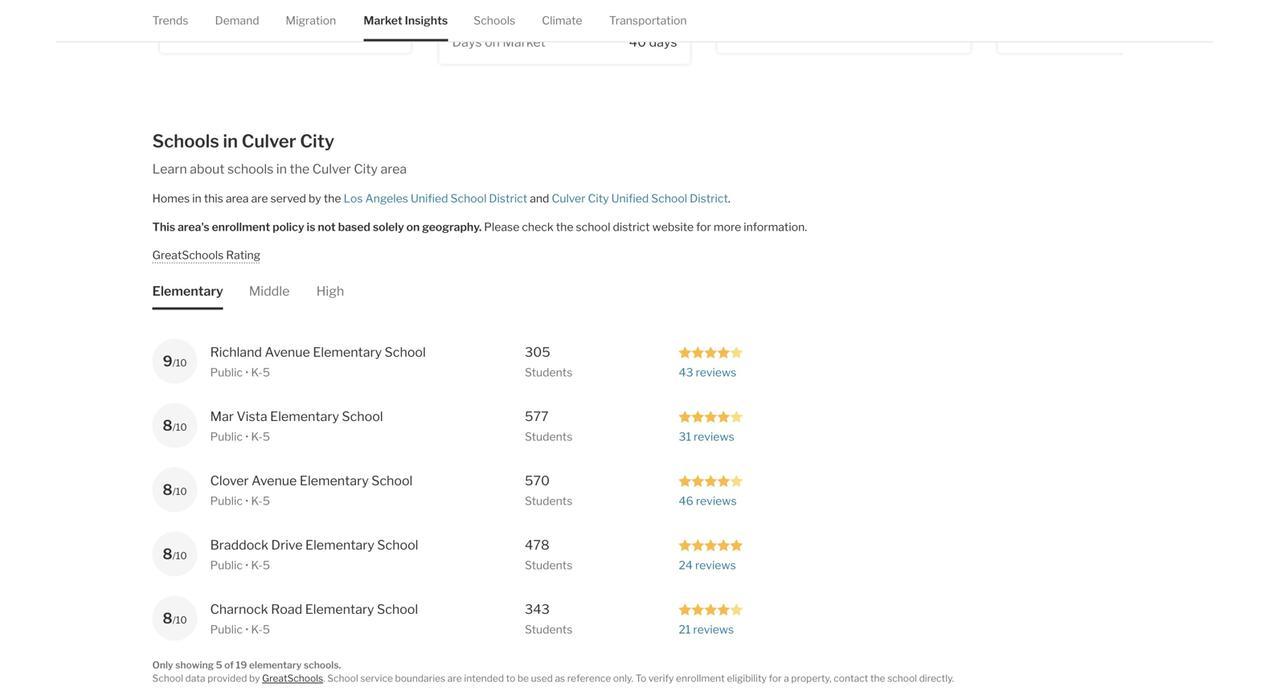Task type: describe. For each thing, give the bounding box(es) containing it.
intended
[[464, 673, 504, 684]]

478
[[525, 537, 550, 553]]

2 unified from the left
[[611, 192, 649, 205]]

0 vertical spatial .
[[728, 192, 730, 205]]

contact
[[834, 673, 868, 684]]

richland
[[210, 344, 262, 360]]

solely
[[373, 220, 404, 234]]

this area's enrollment policy is not based solely on geography. please check the school district website for more information.
[[152, 220, 807, 234]]

directly.
[[919, 673, 954, 684]]

schools for schools
[[474, 14, 515, 27]]

0 vertical spatial city
[[300, 130, 334, 152]]

5 for richland
[[263, 366, 270, 379]]

the right contact
[[870, 673, 885, 684]]

migration link
[[286, 0, 336, 41]]

only
[[152, 659, 173, 671]]

2 vertical spatial city
[[588, 192, 609, 205]]

reviews for 577
[[694, 430, 734, 443]]

geography.
[[422, 220, 482, 234]]

used
[[531, 673, 553, 684]]

43 reviews
[[679, 366, 737, 379]]

reviews for 343
[[693, 623, 734, 636]]

based
[[338, 220, 370, 234]]

more
[[714, 220, 741, 234]]

please
[[484, 220, 520, 234]]

343
[[525, 601, 550, 617]]

migration
[[286, 14, 336, 27]]

transportation
[[609, 14, 687, 27]]

middle element
[[249, 263, 290, 310]]

middle
[[249, 283, 290, 299]]

avenue for 9
[[265, 344, 310, 360]]

market insights link
[[364, 0, 448, 41]]

2 vertical spatial culver
[[552, 192, 586, 205]]

market inside market insights link
[[364, 14, 402, 27]]

area's
[[178, 220, 209, 234]]

angeles
[[365, 192, 408, 205]]

los angeles unified school district link
[[344, 192, 527, 205]]

charnock road elementary school public • k-5
[[210, 601, 418, 636]]

1 horizontal spatial enrollment
[[676, 673, 725, 684]]

sale to list for 0% over list
[[452, 12, 518, 28]]

elementary
[[249, 659, 302, 671]]

list for 9% under list
[[380, 1, 398, 17]]

8 for mar vista elementary school
[[163, 417, 173, 434]]

9 /10
[[163, 352, 187, 370]]

/10 for richland
[[172, 357, 187, 369]]

24 reviews
[[679, 558, 736, 572]]

list for 0% over list
[[496, 12, 518, 28]]

k- for charnock
[[251, 623, 263, 636]]

the right check
[[556, 220, 573, 234]]

1 horizontal spatial by
[[309, 192, 321, 205]]

sale for 0% over list
[[452, 12, 478, 28]]

0 vertical spatial culver
[[242, 130, 296, 152]]

school inside 'richland avenue elementary school public • k-5'
[[385, 344, 426, 360]]

24
[[679, 558, 693, 572]]

rating 4.0 out of 5 element for 570
[[679, 474, 743, 488]]

0% over list
[[607, 12, 677, 28]]

students for 305
[[525, 366, 573, 379]]

577 students
[[525, 409, 573, 443]]

1 unified from the left
[[411, 192, 448, 205]]

343 students
[[525, 601, 573, 636]]

elementary element
[[152, 263, 223, 310]]

demand
[[215, 14, 259, 27]]

braddock drive elementary school button
[[210, 536, 431, 555]]

305
[[525, 344, 550, 360]]

• for mar
[[245, 430, 249, 443]]

reviews for 570
[[696, 494, 737, 508]]

students for 478
[[525, 558, 573, 572]]

577
[[525, 409, 549, 424]]

rating 4.0 out of 5 element for 343
[[679, 602, 743, 616]]

check
[[522, 220, 554, 234]]

0%
[[607, 12, 628, 28]]

only.
[[613, 673, 633, 684]]

1 horizontal spatial greatschools
[[262, 673, 323, 684]]

mar
[[210, 409, 234, 424]]

reference
[[567, 673, 611, 684]]

los
[[344, 192, 363, 205]]

only showing 5 of         19 elementary schools.
[[152, 659, 341, 671]]

1 vertical spatial culver
[[312, 161, 351, 177]]

demand link
[[215, 0, 259, 41]]

9% under list
[[319, 1, 398, 17]]

on for 9%
[[205, 23, 221, 39]]

trends link
[[152, 0, 188, 41]]

elementary for mar vista elementary school
[[270, 409, 339, 424]]

reviews for 305
[[696, 366, 737, 379]]

/10 for braddock
[[173, 550, 187, 562]]

rating 4.0 out of 5 element for 305
[[679, 345, 743, 359]]

elementary for richland avenue elementary school
[[313, 344, 382, 360]]

learn
[[152, 161, 187, 177]]

305 students
[[525, 344, 573, 379]]

8 /10 for braddock drive elementary school
[[163, 545, 187, 563]]

k- for richland
[[251, 366, 263, 379]]

school inside clover avenue elementary school public • k-5
[[371, 473, 413, 489]]

list for 9% under list
[[217, 1, 239, 17]]

learn about schools in the culver city area
[[152, 161, 407, 177]]

73
[[351, 23, 367, 39]]

students for 570
[[525, 494, 573, 508]]

days for under
[[370, 23, 398, 39]]

drive
[[271, 537, 303, 553]]

0 horizontal spatial are
[[251, 192, 268, 205]]

property,
[[791, 673, 832, 684]]

/10 for mar
[[173, 421, 187, 433]]

district
[[613, 220, 650, 234]]

sale to list for 9% under list
[[173, 1, 239, 17]]

1 vertical spatial are
[[448, 673, 462, 684]]

served
[[270, 192, 306, 205]]

showing
[[175, 659, 214, 671]]

this
[[204, 192, 223, 205]]

over
[[630, 12, 657, 28]]

478 students
[[525, 537, 573, 572]]

on for 0%
[[485, 34, 500, 50]]

8 for clover avenue elementary school
[[163, 481, 173, 499]]

information.
[[744, 220, 807, 234]]

public for clover
[[210, 494, 243, 508]]

greatschools rating
[[152, 248, 260, 262]]

sale for 9% under list
[[173, 1, 199, 17]]

high element
[[316, 263, 344, 310]]

culver city unified school district link
[[552, 192, 728, 205]]

• for braddock
[[245, 558, 249, 572]]

students for 577
[[525, 430, 573, 443]]

• for clover
[[245, 494, 249, 508]]

braddock
[[210, 537, 268, 553]]

schools
[[227, 161, 274, 177]]

570
[[525, 473, 550, 489]]

service
[[360, 673, 393, 684]]

46 reviews
[[679, 494, 737, 508]]

5 for charnock
[[263, 623, 270, 636]]

verify
[[649, 673, 674, 684]]



Task type: locate. For each thing, give the bounding box(es) containing it.
1 vertical spatial city
[[354, 161, 378, 177]]

1 vertical spatial for
[[769, 673, 782, 684]]

40 days
[[629, 34, 677, 50]]

school
[[451, 192, 487, 205], [651, 192, 687, 205], [385, 344, 426, 360], [342, 409, 383, 424], [371, 473, 413, 489], [377, 537, 418, 553], [377, 601, 418, 617], [152, 673, 183, 684], [327, 673, 358, 684]]

0 horizontal spatial district
[[489, 192, 527, 205]]

• inside the charnock road elementary school public • k-5
[[245, 623, 249, 636]]

for
[[696, 220, 711, 234], [769, 673, 782, 684]]

students
[[525, 366, 573, 379], [525, 430, 573, 443], [525, 494, 573, 508], [525, 558, 573, 572], [525, 623, 573, 636]]

2 public from the top
[[210, 430, 243, 443]]

school inside mar vista elementary school public • k-5
[[342, 409, 383, 424]]

3 k- from the top
[[251, 494, 263, 508]]

sale right insights in the left top of the page
[[452, 12, 478, 28]]

• for richland
[[245, 366, 249, 379]]

k- for braddock
[[251, 558, 263, 572]]

3 public from the top
[[210, 494, 243, 508]]

1 vertical spatial schools
[[152, 130, 219, 152]]

1 8 from the top
[[163, 417, 173, 434]]

reviews down rating 5.0 out of 5 element
[[695, 558, 736, 572]]

5 for braddock
[[263, 558, 270, 572]]

/10 for clover
[[173, 486, 187, 497]]

1 horizontal spatial list
[[660, 12, 677, 28]]

4 public from the top
[[210, 558, 243, 572]]

elementary down high
[[313, 344, 382, 360]]

k- for mar
[[251, 430, 263, 443]]

rating
[[226, 248, 260, 262]]

k- inside clover avenue elementary school public • k-5
[[251, 494, 263, 508]]

1 /10 from the top
[[172, 357, 187, 369]]

1 vertical spatial enrollment
[[676, 673, 725, 684]]

k-
[[251, 366, 263, 379], [251, 430, 263, 443], [251, 494, 263, 508], [251, 558, 263, 572], [251, 623, 263, 636]]

eligibility
[[727, 673, 767, 684]]

school left district
[[576, 220, 610, 234]]

1 horizontal spatial market
[[364, 14, 402, 27]]

0 horizontal spatial culver
[[242, 130, 296, 152]]

k- down braddock
[[251, 558, 263, 572]]

40
[[629, 34, 646, 50]]

5 /10 from the top
[[173, 614, 187, 626]]

reviews right 46
[[696, 494, 737, 508]]

1 8 /10 from the top
[[163, 417, 187, 434]]

3 8 from the top
[[163, 545, 173, 563]]

0 horizontal spatial greatschools
[[152, 248, 224, 262]]

students down 478
[[525, 558, 573, 572]]

in
[[223, 130, 238, 152], [276, 161, 287, 177], [192, 192, 202, 205]]

2 rating 4.0 out of 5 element from the top
[[679, 409, 743, 423]]

46
[[679, 494, 694, 508]]

/10 left richland
[[172, 357, 187, 369]]

8 /10
[[163, 417, 187, 434], [163, 481, 187, 499], [163, 545, 187, 563], [163, 609, 187, 627]]

1 students from the top
[[525, 366, 573, 379]]

clover avenue elementary school public • k-5
[[210, 473, 413, 508]]

/10 up showing
[[173, 614, 187, 626]]

to for 0% over list
[[481, 12, 493, 28]]

0 horizontal spatial sale to list
[[173, 1, 239, 17]]

schools for schools in culver city
[[152, 130, 219, 152]]

elementary for clover avenue elementary school
[[300, 473, 369, 489]]

8 /10 left braddock
[[163, 545, 187, 563]]

.
[[728, 192, 730, 205], [323, 673, 325, 684]]

0 horizontal spatial by
[[249, 673, 260, 684]]

0 horizontal spatial city
[[300, 130, 334, 152]]

0 horizontal spatial area
[[226, 192, 249, 205]]

2 k- from the top
[[251, 430, 263, 443]]

8 left mar
[[163, 417, 173, 434]]

0 horizontal spatial for
[[696, 220, 711, 234]]

rating 5.0 out of 5 element
[[679, 538, 743, 552]]

k- down richland
[[251, 366, 263, 379]]

avenue inside clover avenue elementary school public • k-5
[[252, 473, 297, 489]]

city up los on the left of page
[[354, 161, 378, 177]]

on right solely
[[406, 220, 420, 234]]

5 up 'vista'
[[263, 366, 270, 379]]

• inside clover avenue elementary school public • k-5
[[245, 494, 249, 508]]

0 vertical spatial for
[[696, 220, 711, 234]]

enrollment up rating
[[212, 220, 270, 234]]

richland avenue elementary school button
[[210, 343, 431, 362]]

0 vertical spatial schools
[[474, 14, 515, 27]]

public down richland
[[210, 366, 243, 379]]

list left climate
[[496, 12, 518, 28]]

enrollment right verify
[[676, 673, 725, 684]]

21
[[679, 623, 691, 636]]

days on market for 9%
[[173, 23, 266, 39]]

public down clover
[[210, 494, 243, 508]]

in up schools
[[223, 130, 238, 152]]

public inside 'richland avenue elementary school public • k-5'
[[210, 366, 243, 379]]

elementary right drive
[[305, 537, 374, 553]]

rating 4.0 out of 5 element
[[679, 345, 743, 359], [679, 409, 743, 423], [679, 474, 743, 488], [679, 602, 743, 616]]

3 /10 from the top
[[173, 486, 187, 497]]

4 • from the top
[[245, 558, 249, 572]]

1 horizontal spatial school
[[887, 673, 917, 684]]

public for richland
[[210, 366, 243, 379]]

9
[[163, 352, 172, 370]]

1 horizontal spatial days on market
[[452, 34, 546, 50]]

culver right and
[[552, 192, 586, 205]]

high
[[316, 283, 344, 299]]

4 students from the top
[[525, 558, 573, 572]]

1 vertical spatial by
[[249, 673, 260, 684]]

climate link
[[542, 0, 582, 41]]

by right served
[[309, 192, 321, 205]]

public for mar
[[210, 430, 243, 443]]

for left a
[[769, 673, 782, 684]]

• down 'vista'
[[245, 430, 249, 443]]

days right 40
[[649, 34, 677, 50]]

public down braddock
[[210, 558, 243, 572]]

/10
[[172, 357, 187, 369], [173, 421, 187, 433], [173, 486, 187, 497], [173, 550, 187, 562], [173, 614, 187, 626]]

0 vertical spatial greatschools
[[152, 248, 224, 262]]

schools in culver city
[[152, 130, 334, 152]]

elementary inside braddock drive elementary school public • k-5
[[305, 537, 374, 553]]

2 horizontal spatial market
[[503, 34, 546, 50]]

. down schools.
[[323, 673, 325, 684]]

to left demand
[[202, 1, 214, 17]]

clover
[[210, 473, 249, 489]]

1 horizontal spatial days
[[649, 34, 677, 50]]

2 horizontal spatial on
[[485, 34, 500, 50]]

braddock drive elementary school public • k-5
[[210, 537, 418, 572]]

are left served
[[251, 192, 268, 205]]

1 vertical spatial greatschools
[[262, 673, 323, 684]]

0 vertical spatial in
[[223, 130, 238, 152]]

0 vertical spatial enrollment
[[212, 220, 270, 234]]

2 horizontal spatial city
[[588, 192, 609, 205]]

/10 for charnock
[[173, 614, 187, 626]]

market insights
[[364, 14, 448, 27]]

1 • from the top
[[245, 366, 249, 379]]

market
[[364, 14, 402, 27], [223, 23, 266, 39], [503, 34, 546, 50]]

days for 0%
[[452, 34, 482, 50]]

1 vertical spatial avenue
[[252, 473, 297, 489]]

vista
[[237, 409, 267, 424]]

rating 4.0 out of 5 element for 577
[[679, 409, 743, 423]]

5 left of
[[216, 659, 222, 671]]

k- down charnock
[[251, 623, 263, 636]]

avenue right richland
[[265, 344, 310, 360]]

students for 343
[[525, 623, 573, 636]]

1 horizontal spatial list
[[496, 12, 518, 28]]

by down the only showing 5 of         19 elementary schools.
[[249, 673, 260, 684]]

2 horizontal spatial in
[[276, 161, 287, 177]]

area
[[381, 161, 407, 177], [226, 192, 249, 205]]

rating 4.0 out of 5 element up 21 reviews
[[679, 602, 743, 616]]

not
[[318, 220, 336, 234]]

sale
[[173, 1, 199, 17], [452, 12, 478, 28]]

school inside the charnock road elementary school public • k-5
[[377, 601, 418, 617]]

days for 9%
[[173, 23, 203, 39]]

0 vertical spatial school
[[576, 220, 610, 234]]

• inside mar vista elementary school public • k-5
[[245, 430, 249, 443]]

public inside braddock drive elementary school public • k-5
[[210, 558, 243, 572]]

elementary inside 'richland avenue elementary school public • k-5'
[[313, 344, 382, 360]]

days for over
[[649, 34, 677, 50]]

5 k- from the top
[[251, 623, 263, 636]]

5 for clover
[[263, 494, 270, 508]]

homes
[[152, 192, 190, 205]]

school
[[576, 220, 610, 234], [887, 673, 917, 684]]

1 horizontal spatial days
[[452, 34, 482, 50]]

3 • from the top
[[245, 494, 249, 508]]

public inside the charnock road elementary school public • k-5
[[210, 623, 243, 636]]

5 inside 'richland avenue elementary school public • k-5'
[[263, 366, 270, 379]]

5 down braddock
[[263, 558, 270, 572]]

to left the be
[[506, 673, 515, 684]]

1 horizontal spatial culver
[[312, 161, 351, 177]]

list up 73 days
[[380, 1, 398, 17]]

market for 0% over list
[[503, 34, 546, 50]]

19
[[236, 659, 247, 671]]

charnock
[[210, 601, 268, 617]]

4 /10 from the top
[[173, 550, 187, 562]]

1 horizontal spatial .
[[728, 192, 730, 205]]

1 horizontal spatial area
[[381, 161, 407, 177]]

8 up the only at left bottom
[[163, 609, 173, 627]]

list right over
[[660, 12, 677, 28]]

under
[[342, 1, 378, 17]]

in for culver
[[223, 130, 238, 152]]

0 vertical spatial area
[[381, 161, 407, 177]]

1 horizontal spatial are
[[448, 673, 462, 684]]

21 reviews
[[679, 623, 734, 636]]

culver up learn about schools in the culver city area
[[242, 130, 296, 152]]

public
[[210, 366, 243, 379], [210, 430, 243, 443], [210, 494, 243, 508], [210, 558, 243, 572], [210, 623, 243, 636]]

richland avenue elementary school public • k-5
[[210, 344, 426, 379]]

district up more
[[690, 192, 728, 205]]

school inside braddock drive elementary school public • k-5
[[377, 537, 418, 553]]

• for charnock
[[245, 623, 249, 636]]

in for this
[[192, 192, 202, 205]]

be
[[518, 673, 529, 684]]

k- inside braddock drive elementary school public • k-5
[[251, 558, 263, 572]]

and
[[530, 192, 549, 205]]

4 k- from the top
[[251, 558, 263, 572]]

43
[[679, 366, 693, 379]]

by
[[309, 192, 321, 205], [249, 673, 260, 684]]

8 /10 for clover avenue elementary school
[[163, 481, 187, 499]]

0 horizontal spatial enrollment
[[212, 220, 270, 234]]

5 students from the top
[[525, 623, 573, 636]]

0 horizontal spatial sale
[[173, 1, 199, 17]]

• inside braddock drive elementary school public • k-5
[[245, 558, 249, 572]]

culver up los on the left of page
[[312, 161, 351, 177]]

days right market insights link
[[452, 34, 482, 50]]

2 horizontal spatial culver
[[552, 192, 586, 205]]

1 horizontal spatial unified
[[611, 192, 649, 205]]

the
[[290, 161, 310, 177], [324, 192, 341, 205], [556, 220, 573, 234], [870, 673, 885, 684]]

1 vertical spatial area
[[226, 192, 249, 205]]

4 8 from the top
[[163, 609, 173, 627]]

1 horizontal spatial for
[[769, 673, 782, 684]]

elementary inside the charnock road elementary school public • k-5
[[305, 601, 374, 617]]

0 horizontal spatial days on market
[[173, 23, 266, 39]]

mar vista elementary school public • k-5
[[210, 409, 383, 443]]

city up learn about schools in the culver city area
[[300, 130, 334, 152]]

culver
[[242, 130, 296, 152], [312, 161, 351, 177], [552, 192, 586, 205]]

5 public from the top
[[210, 623, 243, 636]]

are left intended
[[448, 673, 462, 684]]

2 district from the left
[[690, 192, 728, 205]]

0 horizontal spatial school
[[576, 220, 610, 234]]

rating 4.0 out of 5 element up 46 reviews
[[679, 474, 743, 488]]

5 for mar
[[263, 430, 270, 443]]

• down richland
[[245, 366, 249, 379]]

3 8 /10 from the top
[[163, 545, 187, 563]]

1 vertical spatial .
[[323, 673, 325, 684]]

elementary right road
[[305, 601, 374, 617]]

reviews for 478
[[695, 558, 736, 572]]

schools link
[[474, 0, 515, 41]]

elementary for charnock road elementary school
[[305, 601, 374, 617]]

5 down charnock
[[263, 623, 270, 636]]

2 • from the top
[[245, 430, 249, 443]]

1 horizontal spatial in
[[223, 130, 238, 152]]

reviews right "21"
[[693, 623, 734, 636]]

to
[[635, 673, 646, 684]]

5 inside the charnock road elementary school public • k-5
[[263, 623, 270, 636]]

1 vertical spatial in
[[276, 161, 287, 177]]

transportation link
[[609, 0, 687, 41]]

5 down 'vista'
[[263, 430, 270, 443]]

on left climate link
[[485, 34, 500, 50]]

days right the 73
[[370, 23, 398, 39]]

0 horizontal spatial days
[[173, 23, 203, 39]]

in left this
[[192, 192, 202, 205]]

1 horizontal spatial sale
[[452, 12, 478, 28]]

0 vertical spatial avenue
[[265, 344, 310, 360]]

8 left braddock
[[163, 545, 173, 563]]

k- down 'vista'
[[251, 430, 263, 443]]

k- for clover
[[251, 494, 263, 508]]

elementary inside clover avenue elementary school public • k-5
[[300, 473, 369, 489]]

to right insights in the left top of the page
[[481, 12, 493, 28]]

1 horizontal spatial city
[[354, 161, 378, 177]]

0 vertical spatial are
[[251, 192, 268, 205]]

homes in this area are served by the los angeles unified school district and culver city unified school district .
[[152, 192, 730, 205]]

/10 inside 9 /10
[[172, 357, 187, 369]]

elementary inside mar vista elementary school public • k-5
[[270, 409, 339, 424]]

4 8 /10 from the top
[[163, 609, 187, 627]]

1 horizontal spatial schools
[[474, 14, 515, 27]]

days on market for 0%
[[452, 34, 546, 50]]

8 /10 for mar vista elementary school
[[163, 417, 187, 434]]

5 inside clover avenue elementary school public • k-5
[[263, 494, 270, 508]]

0 horizontal spatial .
[[323, 673, 325, 684]]

0 horizontal spatial schools
[[152, 130, 219, 152]]

1 rating 4.0 out of 5 element from the top
[[679, 345, 743, 359]]

greatschools link
[[262, 673, 323, 684]]

8 /10 up the only at left bottom
[[163, 609, 187, 627]]

list right trends
[[217, 1, 239, 17]]

in up served
[[276, 161, 287, 177]]

as
[[555, 673, 565, 684]]

8 for charnock road elementary school
[[163, 609, 173, 627]]

0 horizontal spatial to
[[202, 1, 214, 17]]

0 vertical spatial by
[[309, 192, 321, 205]]

1 vertical spatial school
[[887, 673, 917, 684]]

• down clover
[[245, 494, 249, 508]]

a
[[784, 673, 789, 684]]

public down charnock
[[210, 623, 243, 636]]

days
[[173, 23, 203, 39], [452, 34, 482, 50]]

the left los on the left of page
[[324, 192, 341, 205]]

avenue inside 'richland avenue elementary school public • k-5'
[[265, 344, 310, 360]]

road
[[271, 601, 302, 617]]

the up served
[[290, 161, 310, 177]]

0 horizontal spatial unified
[[411, 192, 448, 205]]

9%
[[319, 1, 340, 17]]

2 horizontal spatial to
[[506, 673, 515, 684]]

is
[[307, 220, 315, 234]]

1 horizontal spatial district
[[690, 192, 728, 205]]

0 horizontal spatial list
[[217, 1, 239, 17]]

8
[[163, 417, 173, 434], [163, 481, 173, 499], [163, 545, 173, 563], [163, 609, 173, 627]]

k- up braddock
[[251, 494, 263, 508]]

public inside mar vista elementary school public • k-5
[[210, 430, 243, 443]]

policy
[[273, 220, 304, 234]]

5 inside mar vista elementary school public • k-5
[[263, 430, 270, 443]]

on right the trends link
[[205, 23, 221, 39]]

avenue right clover
[[252, 473, 297, 489]]

3 rating 4.0 out of 5 element from the top
[[679, 474, 743, 488]]

31 reviews
[[679, 430, 734, 443]]

district up the "please"
[[489, 192, 527, 205]]

clover avenue elementary school button
[[210, 471, 431, 491]]

elementary
[[152, 283, 223, 299], [313, 344, 382, 360], [270, 409, 339, 424], [300, 473, 369, 489], [305, 537, 374, 553], [305, 601, 374, 617]]

0 horizontal spatial market
[[223, 23, 266, 39]]

• down braddock
[[245, 558, 249, 572]]

elementary down mar vista elementary school button
[[300, 473, 369, 489]]

rating 4.0 out of 5 element up 43 reviews
[[679, 345, 743, 359]]

school data provided by greatschools . school service boundaries are intended to be used as reference only. to verify enrollment eligibility for a property, contact the school directly.
[[152, 673, 954, 684]]

list
[[217, 1, 239, 17], [496, 12, 518, 28]]

5 inside braddock drive elementary school public • k-5
[[263, 558, 270, 572]]

students down 305
[[525, 366, 573, 379]]

website
[[652, 220, 694, 234]]

greatschools down the elementary
[[262, 673, 323, 684]]

8 /10 for charnock road elementary school
[[163, 609, 187, 627]]

1 horizontal spatial sale to list
[[452, 12, 518, 28]]

school left directly.
[[887, 673, 917, 684]]

elementary right 'vista'
[[270, 409, 339, 424]]

8 /10 left mar
[[163, 417, 187, 434]]

to for 9% under list
[[202, 1, 214, 17]]

list for 0% over list
[[660, 12, 677, 28]]

of
[[224, 659, 234, 671]]

2 /10 from the top
[[173, 421, 187, 433]]

1 k- from the top
[[251, 366, 263, 379]]

are
[[251, 192, 268, 205], [448, 673, 462, 684]]

unified up geography.
[[411, 192, 448, 205]]

avenue for 8
[[252, 473, 297, 489]]

area up angeles
[[381, 161, 407, 177]]

public inside clover avenue elementary school public • k-5
[[210, 494, 243, 508]]

schools up learn
[[152, 130, 219, 152]]

public down mar
[[210, 430, 243, 443]]

• inside 'richland avenue elementary school public • k-5'
[[245, 366, 249, 379]]

schools left climate
[[474, 14, 515, 27]]

2 8 /10 from the top
[[163, 481, 187, 499]]

schools
[[474, 14, 515, 27], [152, 130, 219, 152]]

elementary down greatschools rating
[[152, 283, 223, 299]]

5
[[263, 366, 270, 379], [263, 430, 270, 443], [263, 494, 270, 508], [263, 558, 270, 572], [263, 623, 270, 636], [216, 659, 222, 671]]

1 public from the top
[[210, 366, 243, 379]]

0 horizontal spatial days
[[370, 23, 398, 39]]

1 horizontal spatial to
[[481, 12, 493, 28]]

/10 left clover
[[173, 486, 187, 497]]

area right this
[[226, 192, 249, 205]]

4 rating 4.0 out of 5 element from the top
[[679, 602, 743, 616]]

3 students from the top
[[525, 494, 573, 508]]

8 for braddock drive elementary school
[[163, 545, 173, 563]]

k- inside the charnock road elementary school public • k-5
[[251, 623, 263, 636]]

boundaries
[[395, 673, 445, 684]]

k- inside 'richland avenue elementary school public • k-5'
[[251, 366, 263, 379]]

mar vista elementary school button
[[210, 407, 431, 426]]

unified up district
[[611, 192, 649, 205]]

days left 'demand' link
[[173, 23, 203, 39]]

data
[[185, 673, 205, 684]]

0 horizontal spatial in
[[192, 192, 202, 205]]

5 • from the top
[[245, 623, 249, 636]]

public for braddock
[[210, 558, 243, 572]]

2 vertical spatial in
[[192, 192, 202, 205]]

students down 343
[[525, 623, 573, 636]]

sale left demand
[[173, 1, 199, 17]]

. up more
[[728, 192, 730, 205]]

8 left clover
[[163, 481, 173, 499]]

elementary for braddock drive elementary school
[[305, 537, 374, 553]]

0 horizontal spatial on
[[205, 23, 221, 39]]

k- inside mar vista elementary school public • k-5
[[251, 430, 263, 443]]

/10 left braddock
[[173, 550, 187, 562]]

/10 left mar
[[173, 421, 187, 433]]

market for 9% under list
[[223, 23, 266, 39]]

31
[[679, 430, 691, 443]]

8 /10 left clover
[[163, 481, 187, 499]]

1 district from the left
[[489, 192, 527, 205]]

students down 570
[[525, 494, 573, 508]]

2 8 from the top
[[163, 481, 173, 499]]

1 horizontal spatial on
[[406, 220, 420, 234]]

0 horizontal spatial list
[[380, 1, 398, 17]]

schools.
[[304, 659, 341, 671]]

public for charnock
[[210, 623, 243, 636]]

2 students from the top
[[525, 430, 573, 443]]

students down "577"
[[525, 430, 573, 443]]

reviews right 43
[[696, 366, 737, 379]]

for left more
[[696, 220, 711, 234]]



Task type: vqa. For each thing, say whether or not it's contained in the screenshot.
bottommost Culver
yes



